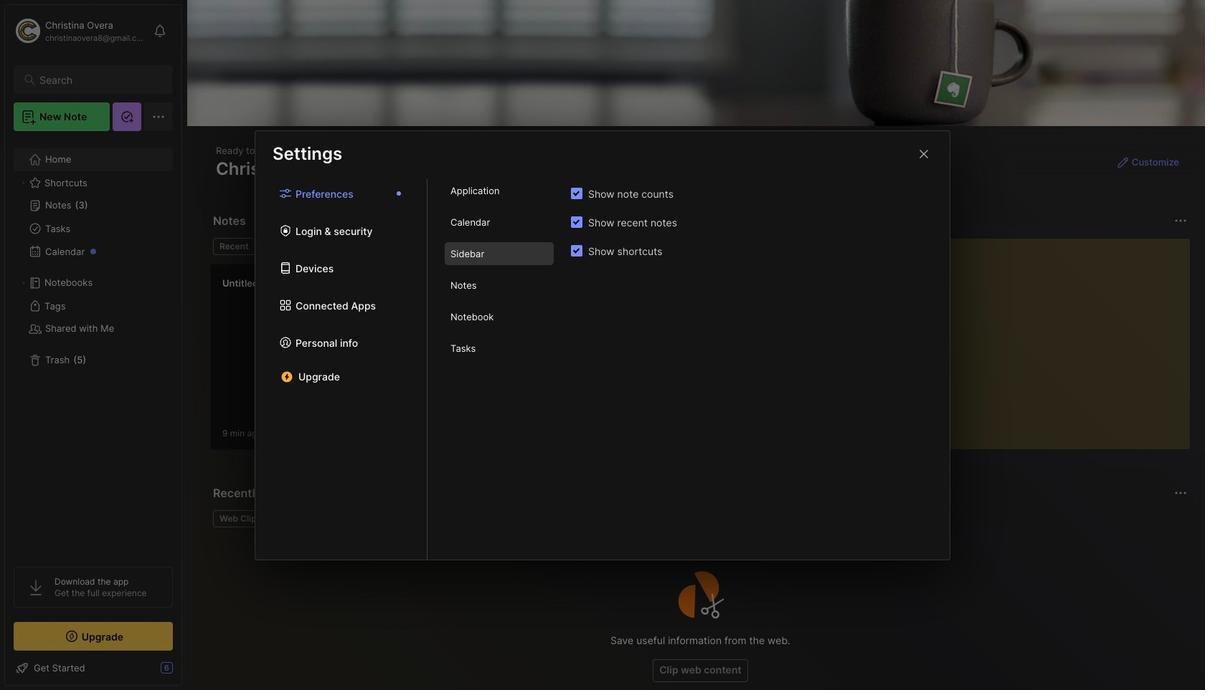 Task type: locate. For each thing, give the bounding box(es) containing it.
main element
[[0, 0, 187, 691]]

tab
[[445, 179, 554, 202], [445, 211, 554, 234], [213, 238, 255, 255], [261, 238, 319, 255], [445, 242, 554, 265], [445, 274, 554, 297], [445, 306, 554, 329], [445, 337, 554, 360], [213, 511, 268, 528]]

None checkbox
[[571, 188, 583, 199]]

row group
[[210, 264, 727, 459]]

tree
[[5, 140, 182, 555]]

tab list
[[255, 179, 428, 560], [428, 179, 571, 560], [213, 238, 853, 255]]

None search field
[[39, 71, 160, 88]]

Start writing… text field
[[888, 239, 1190, 438]]

None checkbox
[[571, 217, 583, 228], [571, 245, 583, 257], [571, 217, 583, 228], [571, 245, 583, 257]]

Search text field
[[39, 73, 160, 87]]



Task type: vqa. For each thing, say whether or not it's contained in the screenshot.
"search box" inside Main "element"
yes



Task type: describe. For each thing, give the bounding box(es) containing it.
tree inside main element
[[5, 140, 182, 555]]

none search field inside main element
[[39, 71, 160, 88]]

expand notebooks image
[[19, 279, 27, 288]]

close image
[[915, 145, 933, 163]]



